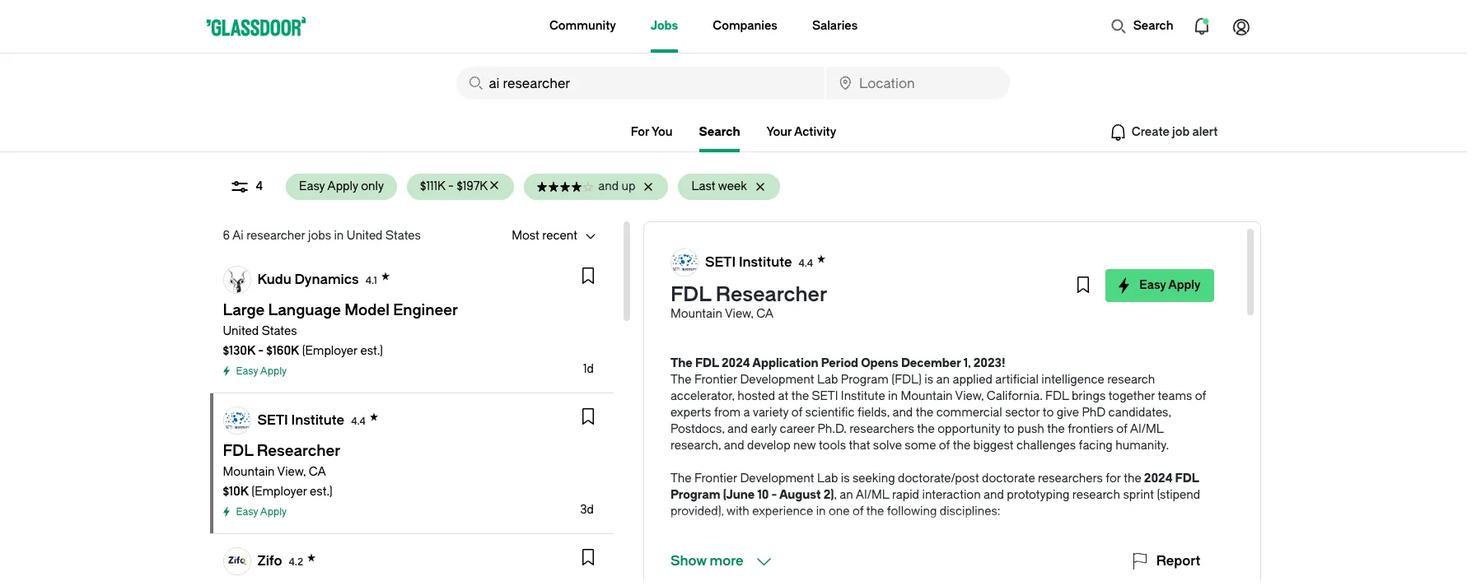Task type: describe. For each thing, give the bounding box(es) containing it.
dynamics
[[295, 272, 359, 287]]

easy apply inside 'easy apply' button
[[1140, 279, 1201, 293]]

of right the some
[[939, 439, 950, 453]]

show more
[[671, 554, 744, 570]]

,
[[834, 489, 837, 503]]

for you link
[[631, 125, 673, 139]]

opportunity
[[938, 423, 1001, 437]]

facing
[[1079, 439, 1113, 453]]

researchers inside the fdl 2024 application period opens december 1, 2023! the frontier development lab program (fdl) is an applied artificial intelligence research accelerator, hosted at the seti institute in mountain view, california. fdl brings together teams of experts from a variety of scientific fields, and the commercial sector to give phd candidates, postdocs, and early career ph.d. researchers the opportunity to push the frontiers of ai/ml research, and develop new tools that solve some of the biggest challenges facing humanity.
[[850, 423, 915, 437]]

(fdl)
[[892, 373, 922, 387]]

experts
[[671, 406, 712, 420]]

your activity
[[767, 125, 837, 139]]

is inside the fdl 2024 application period opens december 1, 2023! the frontier development lab program (fdl) is an applied artificial intelligence research accelerator, hosted at the seti institute in mountain view, california. fdl brings together teams of experts from a variety of scientific fields, and the commercial sector to give phd candidates, postdocs, and early career ph.d. researchers the opportunity to push the frontiers of ai/ml research, and develop new tools that solve some of the biggest challenges facing humanity.
[[925, 373, 934, 387]]

1d
[[584, 363, 594, 377]]

with
[[727, 505, 750, 519]]

kudu dynamics
[[258, 272, 359, 287]]

and right "fields," in the bottom right of the page
[[893, 406, 913, 420]]

from
[[715, 406, 741, 420]]

0 vertical spatial seti institute
[[705, 254, 792, 270]]

you
[[652, 125, 673, 139]]

for you
[[631, 125, 673, 139]]

ai
[[232, 229, 244, 243]]

2 development from the top
[[740, 472, 815, 486]]

disciplines:
[[940, 505, 1001, 519]]

of up career
[[792, 406, 803, 420]]

for
[[631, 125, 650, 139]]

activity
[[795, 125, 837, 139]]

2 frontier from the top
[[695, 472, 738, 486]]

sprint
[[1124, 489, 1155, 503]]

ph.d.
[[818, 423, 847, 437]]

period
[[821, 357, 859, 371]]

your
[[767, 125, 792, 139]]

phd
[[1083, 406, 1106, 420]]

hosted
[[738, 390, 776, 404]]

show
[[671, 554, 707, 570]]

companies
[[713, 19, 778, 33]]

2023!
[[974, 357, 1006, 371]]

an inside the fdl 2024 application period opens december 1, 2023! the frontier development lab program (fdl) is an applied artificial intelligence research accelerator, hosted at the seti institute in mountain view, california. fdl brings together teams of experts from a variety of scientific fields, and the commercial sector to give phd candidates, postdocs, and early career ph.d. researchers the opportunity to push the frontiers of ai/ml research, and develop new tools that solve some of the biggest challenges facing humanity.
[[937, 373, 950, 387]]

$10k
[[223, 485, 249, 499]]

frontier inside the fdl 2024 application period opens december 1, 2023! the frontier development lab program (fdl) is an applied artificial intelligence research accelerator, hosted at the seti institute in mountain view, california. fdl brings together teams of experts from a variety of scientific fields, and the commercial sector to give phd candidates, postdocs, and early career ph.d. researchers the opportunity to push the frontiers of ai/ml research, and develop new tools that solve some of the biggest challenges facing humanity.
[[695, 373, 738, 387]]

and up
[[599, 180, 636, 194]]

3d
[[580, 504, 594, 518]]

and inside , an ai/ml rapid interaction and prototyping research sprint (stipend provided), with experience in one of the following disciplines:
[[984, 489, 1005, 503]]

2 lab from the top
[[818, 472, 838, 486]]

research inside the fdl 2024 application period opens december 1, 2023! the frontier development lab program (fdl) is an applied artificial intelligence research accelerator, hosted at the seti institute in mountain view, california. fdl brings together teams of experts from a variety of scientific fields, and the commercial sector to give phd candidates, postdocs, and early career ph.d. researchers the opportunity to push the frontiers of ai/ml research, and develop new tools that solve some of the biggest challenges facing humanity.
[[1108, 373, 1156, 387]]

1 horizontal spatial seti institute logo image
[[672, 250, 698, 276]]

fields,
[[858, 406, 890, 420]]

variety
[[753, 406, 789, 420]]

researcher
[[716, 284, 828, 307]]

most recent button
[[499, 223, 578, 250]]

report button
[[1131, 552, 1201, 572]]

(employer inside mountain view, ca $10k (employer est.)
[[252, 485, 307, 499]]

commercial
[[937, 406, 1003, 420]]

view, inside mountain view, ca $10k (employer est.)
[[277, 466, 306, 480]]

up
[[622, 180, 636, 194]]

research,
[[671, 439, 721, 453]]

mountain inside fdl researcher mountain view, ca
[[671, 307, 723, 321]]

search inside button
[[1134, 19, 1174, 33]]

last week button
[[679, 174, 747, 200]]

candidates,
[[1109, 406, 1172, 420]]

program inside 2024 fdl program (june 10 - august 2)
[[671, 489, 721, 503]]

view, inside fdl researcher mountain view, ca
[[725, 307, 754, 321]]

4 button
[[216, 174, 276, 200]]

seeking
[[853, 472, 896, 486]]

1 horizontal spatial united
[[347, 229, 383, 243]]

jobs link
[[651, 0, 679, 53]]

recent
[[543, 229, 578, 243]]

zifo
[[258, 553, 282, 569]]

doctorate/post
[[898, 472, 980, 486]]

scientific
[[806, 406, 855, 420]]

develop
[[748, 439, 791, 453]]

$111k
[[420, 180, 446, 194]]

1,
[[964, 357, 971, 371]]

researcher
[[247, 229, 305, 243]]

early
[[751, 423, 777, 437]]

seti institute inside jobs list 'element'
[[258, 413, 345, 428]]

1 vertical spatial is
[[841, 472, 850, 486]]

the inside , an ai/ml rapid interaction and prototyping research sprint (stipend provided), with experience in one of the following disciplines:
[[867, 505, 885, 519]]

institute for the rightmost seti institute logo
[[739, 254, 792, 270]]

artificial
[[996, 373, 1039, 387]]

postdocs,
[[671, 423, 725, 437]]

at
[[778, 390, 789, 404]]

ai/ml inside , an ai/ml rapid interaction and prototyping research sprint (stipend provided), with experience in one of the following disciplines:
[[856, 489, 890, 503]]

biggest
[[974, 439, 1014, 453]]

1 horizontal spatial seti
[[705, 254, 736, 270]]

2024 inside the fdl 2024 application period opens december 1, 2023! the frontier development lab program (fdl) is an applied artificial intelligence research accelerator, hosted at the seti institute in mountain view, california. fdl brings together teams of experts from a variety of scientific fields, and the commercial sector to give phd candidates, postdocs, and early career ph.d. researchers the opportunity to push the frontiers of ai/ml research, and develop new tools that solve some of the biggest challenges facing humanity.
[[722, 357, 751, 371]]

0 horizontal spatial search
[[699, 125, 741, 139]]

(june
[[723, 489, 755, 503]]

community link
[[550, 0, 616, 53]]

in inside the fdl 2024 application period opens december 1, 2023! the frontier development lab program (fdl) is an applied artificial intelligence research accelerator, hosted at the seti institute in mountain view, california. fdl brings together teams of experts from a variety of scientific fields, and the commercial sector to give phd candidates, postdocs, and early career ph.d. researchers the opportunity to push the frontiers of ai/ml research, and develop new tools that solve some of the biggest challenges facing humanity.
[[889, 390, 898, 404]]

and inside popup button
[[599, 180, 619, 194]]

report
[[1157, 554, 1201, 570]]

2024 fdl program (june 10 - august 2)
[[671, 472, 1200, 503]]

in inside , an ai/ml rapid interaction and prototyping research sprint (stipend provided), with experience in one of the following disciplines:
[[816, 505, 826, 519]]

zifo logo image
[[224, 549, 250, 575]]

4
[[256, 180, 263, 194]]

easy apply only
[[299, 180, 384, 194]]

mountain inside mountain view, ca $10k (employer est.)
[[223, 466, 275, 480]]

$160k
[[266, 345, 299, 359]]

2)
[[824, 489, 834, 503]]

fdl inside fdl researcher mountain view, ca
[[671, 284, 711, 307]]

most recent
[[512, 229, 578, 243]]

Search location field
[[827, 67, 1010, 100]]

6
[[223, 229, 230, 243]]

following
[[887, 505, 937, 519]]



Task type: locate. For each thing, give the bounding box(es) containing it.
easy apply for kudu dynamics
[[236, 366, 287, 377]]

program
[[841, 373, 889, 387], [671, 489, 721, 503]]

1 vertical spatial search
[[699, 125, 741, 139]]

institute inside the fdl 2024 application period opens december 1, 2023! the frontier development lab program (fdl) is an applied artificial intelligence research accelerator, hosted at the seti institute in mountain view, california. fdl brings together teams of experts from a variety of scientific fields, and the commercial sector to give phd candidates, postdocs, and early career ph.d. researchers the opportunity to push the frontiers of ai/ml research, and develop new tools that solve some of the biggest challenges facing humanity.
[[841, 390, 886, 404]]

kudu
[[258, 272, 292, 287]]

$197k
[[457, 180, 488, 194]]

fdl up accelerator,
[[696, 357, 719, 371]]

none field search location
[[827, 67, 1010, 100]]

an down "december"
[[937, 373, 950, 387]]

4.4 for seti institute logo in the jobs list 'element'
[[351, 416, 366, 427]]

and
[[599, 180, 619, 194], [893, 406, 913, 420], [728, 423, 748, 437], [724, 439, 745, 453], [984, 489, 1005, 503]]

fdl researcher mountain view, ca
[[671, 284, 828, 321]]

program down opens on the right bottom
[[841, 373, 889, 387]]

- right 10
[[772, 489, 777, 503]]

fdl up give
[[1046, 390, 1069, 404]]

1 frontier from the top
[[695, 373, 738, 387]]

seti institute up "researcher"
[[705, 254, 792, 270]]

0 horizontal spatial -
[[258, 345, 264, 359]]

0 vertical spatial institute
[[739, 254, 792, 270]]

1 vertical spatial seti institute logo image
[[224, 408, 250, 434]]

states up $160k in the bottom of the page
[[262, 325, 297, 339]]

1 horizontal spatial -
[[448, 180, 454, 194]]

0 horizontal spatial ca
[[309, 466, 326, 480]]

the
[[792, 390, 809, 404], [916, 406, 934, 420], [918, 423, 935, 437], [1048, 423, 1065, 437], [953, 439, 971, 453], [1124, 472, 1142, 486], [867, 505, 885, 519]]

0 vertical spatial mountain
[[671, 307, 723, 321]]

search button
[[1103, 10, 1182, 43]]

and down from
[[724, 439, 745, 453]]

research up together on the bottom right of the page
[[1108, 373, 1156, 387]]

companies link
[[713, 0, 778, 53]]

seti institute logo image inside jobs list 'element'
[[224, 408, 250, 434]]

together
[[1109, 390, 1156, 404]]

an
[[937, 373, 950, 387], [840, 489, 854, 503]]

0 vertical spatial states
[[386, 229, 421, 243]]

to down sector
[[1004, 423, 1015, 437]]

0 horizontal spatial est.)
[[310, 485, 333, 499]]

jobs
[[651, 19, 679, 33]]

seti institute logo image down the $130k
[[224, 408, 250, 434]]

ai/ml down seeking
[[856, 489, 890, 503]]

states inside "united states $130k - $160k (employer est.)"
[[262, 325, 297, 339]]

2 horizontal spatial -
[[772, 489, 777, 503]]

kudu dynamics logo image
[[224, 267, 250, 293]]

2024
[[722, 357, 751, 371], [1145, 472, 1173, 486]]

easy
[[299, 180, 325, 194], [1140, 279, 1167, 293], [236, 366, 258, 377], [236, 507, 258, 518]]

2 the from the top
[[671, 373, 692, 387]]

1 horizontal spatial to
[[1043, 406, 1054, 420]]

1 the from the top
[[671, 357, 693, 371]]

0 horizontal spatial researchers
[[850, 423, 915, 437]]

opens
[[861, 357, 899, 371]]

fdl up (stipend
[[1176, 472, 1200, 486]]

2 vertical spatial the
[[671, 472, 692, 486]]

0 vertical spatial -
[[448, 180, 454, 194]]

1 horizontal spatial none field
[[827, 67, 1010, 100]]

the for the frontier development lab is seeking doctorate/post doctorate researchers for the
[[671, 472, 692, 486]]

view,
[[725, 307, 754, 321], [956, 390, 984, 404], [277, 466, 306, 480]]

program up provided),
[[671, 489, 721, 503]]

research
[[1108, 373, 1156, 387], [1073, 489, 1121, 503]]

researchers up solve
[[850, 423, 915, 437]]

rapid
[[892, 489, 920, 503]]

lab up 2)
[[818, 472, 838, 486]]

$130k
[[223, 345, 255, 359]]

0 vertical spatial easy apply
[[1140, 279, 1201, 293]]

the frontier development lab is seeking doctorate/post doctorate researchers for the
[[671, 472, 1142, 486]]

1 none field from the left
[[456, 67, 825, 100]]

jobs
[[308, 229, 331, 243]]

institute up "researcher"
[[739, 254, 792, 270]]

seti up mountain view, ca $10k (employer est.)
[[258, 413, 288, 428]]

0 vertical spatial the
[[671, 357, 693, 371]]

and down the a
[[728, 423, 748, 437]]

research inside , an ai/ml rapid interaction and prototyping research sprint (stipend provided), with experience in one of the following disciplines:
[[1073, 489, 1121, 503]]

a
[[744, 406, 750, 420]]

solve
[[874, 439, 902, 453]]

is left seeking
[[841, 472, 850, 486]]

only
[[361, 180, 384, 194]]

1 horizontal spatial seti institute
[[705, 254, 792, 270]]

2 horizontal spatial in
[[889, 390, 898, 404]]

1 vertical spatial -
[[258, 345, 264, 359]]

- inside 2024 fdl program (june 10 - august 2)
[[772, 489, 777, 503]]

0 vertical spatial lab
[[818, 373, 838, 387]]

teams
[[1158, 390, 1193, 404]]

0 horizontal spatial mountain
[[223, 466, 275, 480]]

$111k - $197k
[[420, 180, 488, 194]]

0 horizontal spatial united
[[223, 325, 259, 339]]

1 horizontal spatial search
[[1134, 19, 1174, 33]]

-
[[448, 180, 454, 194], [258, 345, 264, 359], [772, 489, 777, 503]]

0 vertical spatial ai/ml
[[1131, 423, 1164, 437]]

0 horizontal spatial is
[[841, 472, 850, 486]]

1 lab from the top
[[818, 373, 838, 387]]

0 vertical spatial an
[[937, 373, 950, 387]]

some
[[905, 439, 937, 453]]

doctorate
[[983, 472, 1036, 486]]

2024 up sprint
[[1145, 472, 1173, 486]]

seti institute logo image up fdl researcher mountain view, ca
[[672, 250, 698, 276]]

development
[[740, 373, 815, 387], [740, 472, 815, 486]]

ai/ml inside the fdl 2024 application period opens december 1, 2023! the frontier development lab program (fdl) is an applied artificial intelligence research accelerator, hosted at the seti institute in mountain view, california. fdl brings together teams of experts from a variety of scientific fields, and the commercial sector to give phd candidates, postdocs, and early career ph.d. researchers the opportunity to push the frontiers of ai/ml research, and develop new tools that solve some of the biggest challenges facing humanity.
[[1131, 423, 1164, 437]]

of right one at right
[[853, 505, 864, 519]]

more
[[710, 554, 744, 570]]

(employer inside "united states $130k - $160k (employer est.)"
[[302, 345, 358, 359]]

2 vertical spatial in
[[816, 505, 826, 519]]

1 vertical spatial ai/ml
[[856, 489, 890, 503]]

1 vertical spatial 4.4
[[351, 416, 366, 427]]

(employer right $10k
[[252, 485, 307, 499]]

2 vertical spatial mountain
[[223, 466, 275, 480]]

0 vertical spatial is
[[925, 373, 934, 387]]

1 vertical spatial mountain
[[901, 390, 953, 404]]

1 vertical spatial program
[[671, 489, 721, 503]]

program inside the fdl 2024 application period opens december 1, 2023! the frontier development lab program (fdl) is an applied artificial intelligence research accelerator, hosted at the seti institute in mountain view, california. fdl brings together teams of experts from a variety of scientific fields, and the commercial sector to give phd candidates, postdocs, and early career ph.d. researchers the opportunity to push the frontiers of ai/ml research, and develop new tools that solve some of the biggest challenges facing humanity.
[[841, 373, 889, 387]]

applied
[[953, 373, 993, 387]]

easy apply button
[[1106, 270, 1214, 302]]

0 vertical spatial research
[[1108, 373, 1156, 387]]

est.) inside "united states $130k - $160k (employer est.)"
[[361, 345, 383, 359]]

week
[[718, 180, 747, 194]]

lab inside the fdl 2024 application period opens december 1, 2023! the frontier development lab program (fdl) is an applied artificial intelligence research accelerator, hosted at the seti institute in mountain view, california. fdl brings together teams of experts from a variety of scientific fields, and the commercial sector to give phd candidates, postdocs, and early career ph.d. researchers the opportunity to push the frontiers of ai/ml research, and develop new tools that solve some of the biggest challenges facing humanity.
[[818, 373, 838, 387]]

1 horizontal spatial view,
[[725, 307, 754, 321]]

0 horizontal spatial institute
[[291, 413, 345, 428]]

fdl inside 2024 fdl program (june 10 - august 2)
[[1176, 472, 1200, 486]]

and down doctorate
[[984, 489, 1005, 503]]

1 vertical spatial seti institute
[[258, 413, 345, 428]]

fdl
[[671, 284, 711, 307], [696, 357, 719, 371], [1046, 390, 1069, 404], [1176, 472, 1200, 486]]

lab down the period
[[818, 373, 838, 387]]

to
[[1043, 406, 1054, 420], [1004, 423, 1015, 437]]

2 vertical spatial view,
[[277, 466, 306, 480]]

view, inside the fdl 2024 application period opens december 1, 2023! the frontier development lab program (fdl) is an applied artificial intelligence research accelerator, hosted at the seti institute in mountain view, california. fdl brings together teams of experts from a variety of scientific fields, and the commercial sector to give phd candidates, postdocs, and early career ph.d. researchers the opportunity to push the frontiers of ai/ml research, and develop new tools that solve some of the biggest challenges facing humanity.
[[956, 390, 984, 404]]

1 horizontal spatial researchers
[[1039, 472, 1103, 486]]

1 vertical spatial an
[[840, 489, 854, 503]]

1 horizontal spatial institute
[[739, 254, 792, 270]]

- right the $130k
[[258, 345, 264, 359]]

december
[[902, 357, 962, 371]]

- right $111k
[[448, 180, 454, 194]]

2024 up hosted
[[722, 357, 751, 371]]

0 vertical spatial seti institute logo image
[[672, 250, 698, 276]]

0 vertical spatial in
[[334, 229, 344, 243]]

push
[[1018, 423, 1045, 437]]

Search keyword field
[[456, 67, 825, 100]]

(employer right $160k in the bottom of the page
[[302, 345, 358, 359]]

brings
[[1072, 390, 1106, 404]]

2 horizontal spatial institute
[[841, 390, 886, 404]]

1 vertical spatial united
[[223, 325, 259, 339]]

2 vertical spatial easy apply
[[236, 507, 287, 518]]

4.4
[[799, 258, 814, 269], [351, 416, 366, 427]]

of inside , an ai/ml rapid interaction and prototyping research sprint (stipend provided), with experience in one of the following disciplines:
[[853, 505, 864, 519]]

1 vertical spatial the
[[671, 373, 692, 387]]

jobs list element
[[210, 253, 614, 582]]

0 vertical spatial program
[[841, 373, 889, 387]]

show more button
[[671, 552, 774, 572]]

institute for seti institute logo in the jobs list 'element'
[[291, 413, 345, 428]]

2 vertical spatial -
[[772, 489, 777, 503]]

mountain down (fdl)
[[901, 390, 953, 404]]

1 horizontal spatial est.)
[[361, 345, 383, 359]]

institute up "fields," in the bottom right of the page
[[841, 390, 886, 404]]

None field
[[456, 67, 825, 100], [827, 67, 1010, 100]]

research down for
[[1073, 489, 1121, 503]]

0 vertical spatial est.)
[[361, 345, 383, 359]]

1 vertical spatial lab
[[818, 472, 838, 486]]

1 vertical spatial research
[[1073, 489, 1121, 503]]

0 horizontal spatial an
[[840, 489, 854, 503]]

development inside the fdl 2024 application period opens december 1, 2023! the frontier development lab program (fdl) is an applied artificial intelligence research accelerator, hosted at the seti institute in mountain view, california. fdl brings together teams of experts from a variety of scientific fields, and the commercial sector to give phd candidates, postdocs, and early career ph.d. researchers the opportunity to push the frontiers of ai/ml research, and develop new tools that solve some of the biggest challenges facing humanity.
[[740, 373, 815, 387]]

1 vertical spatial states
[[262, 325, 297, 339]]

last week
[[692, 180, 747, 194]]

easy apply for seti institute
[[236, 507, 287, 518]]

1 horizontal spatial in
[[816, 505, 826, 519]]

0 vertical spatial united
[[347, 229, 383, 243]]

0 horizontal spatial 4.4
[[351, 416, 366, 427]]

1 vertical spatial institute
[[841, 390, 886, 404]]

in right jobs
[[334, 229, 344, 243]]

2 horizontal spatial seti
[[812, 390, 839, 404]]

1 vertical spatial (employer
[[252, 485, 307, 499]]

an right ,
[[840, 489, 854, 503]]

ca inside fdl researcher mountain view, ca
[[757, 307, 774, 321]]

4.2
[[289, 557, 303, 568]]

1 horizontal spatial 2024
[[1145, 472, 1173, 486]]

easy apply only button
[[286, 174, 397, 200]]

of
[[1196, 390, 1207, 404], [792, 406, 803, 420], [1117, 423, 1128, 437], [939, 439, 950, 453], [853, 505, 864, 519]]

in down (fdl)
[[889, 390, 898, 404]]

10
[[758, 489, 769, 503]]

4.4 for the rightmost seti institute logo
[[799, 258, 814, 269]]

frontier
[[695, 373, 738, 387], [695, 472, 738, 486]]

is down "december"
[[925, 373, 934, 387]]

seti institute up mountain view, ca $10k (employer est.)
[[258, 413, 345, 428]]

seti institute logo image
[[672, 250, 698, 276], [224, 408, 250, 434]]

1 horizontal spatial states
[[386, 229, 421, 243]]

seti
[[705, 254, 736, 270], [812, 390, 839, 404], [258, 413, 288, 428]]

ca inside mountain view, ca $10k (employer est.)
[[309, 466, 326, 480]]

1 vertical spatial researchers
[[1039, 472, 1103, 486]]

development up at
[[740, 373, 815, 387]]

2 none field from the left
[[827, 67, 1010, 100]]

seti inside jobs list 'element'
[[258, 413, 288, 428]]

frontier up (june
[[695, 472, 738, 486]]

the for the fdl 2024 application period opens december 1, 2023! the frontier development lab program (fdl) is an applied artificial intelligence research accelerator, hosted at the seti institute in mountain view, california. fdl brings together teams of experts from a variety of scientific fields, and the commercial sector to give phd candidates, postdocs, and early career ph.d. researchers the opportunity to push the frontiers of ai/ml research, and develop new tools that solve some of the biggest challenges facing humanity.
[[671, 357, 693, 371]]

fdl left "researcher"
[[671, 284, 711, 307]]

2024 inside 2024 fdl program (june 10 - august 2)
[[1145, 472, 1173, 486]]

0 vertical spatial development
[[740, 373, 815, 387]]

states down $111k
[[386, 229, 421, 243]]

none field "search keyword"
[[456, 67, 825, 100]]

is
[[925, 373, 934, 387], [841, 472, 850, 486]]

(stipend
[[1158, 489, 1201, 503]]

of right the teams
[[1196, 390, 1207, 404]]

0 horizontal spatial to
[[1004, 423, 1015, 437]]

est.)
[[361, 345, 383, 359], [310, 485, 333, 499]]

1 horizontal spatial an
[[937, 373, 950, 387]]

4.4 inside jobs list 'element'
[[351, 416, 366, 427]]

2 vertical spatial institute
[[291, 413, 345, 428]]

mountain down "researcher"
[[671, 307, 723, 321]]

united up the $130k
[[223, 325, 259, 339]]

1 vertical spatial frontier
[[695, 472, 738, 486]]

6 ai researcher jobs in united states
[[223, 229, 421, 243]]

to left give
[[1043, 406, 1054, 420]]

1 vertical spatial development
[[740, 472, 815, 486]]

for
[[1106, 472, 1122, 486]]

united up 4.1
[[347, 229, 383, 243]]

provided),
[[671, 505, 724, 519]]

of down candidates,
[[1117, 423, 1128, 437]]

0 horizontal spatial none field
[[456, 67, 825, 100]]

0 horizontal spatial states
[[262, 325, 297, 339]]

interaction
[[923, 489, 981, 503]]

0 vertical spatial 2024
[[722, 357, 751, 371]]

- inside dropdown button
[[448, 180, 454, 194]]

1 vertical spatial in
[[889, 390, 898, 404]]

0 horizontal spatial in
[[334, 229, 344, 243]]

the fdl 2024 application period opens december 1, 2023! the frontier development lab program (fdl) is an applied artificial intelligence research accelerator, hosted at the seti institute in mountain view, california. fdl brings together teams of experts from a variety of scientific fields, and the commercial sector to give phd candidates, postdocs, and early career ph.d. researchers the opportunity to push the frontiers of ai/ml research, and develop new tools that solve some of the biggest challenges facing humanity.
[[671, 357, 1207, 453]]

3 the from the top
[[671, 472, 692, 486]]

0 vertical spatial frontier
[[695, 373, 738, 387]]

in down 2)
[[816, 505, 826, 519]]

1 horizontal spatial 4.4
[[799, 258, 814, 269]]

- inside "united states $130k - $160k (employer est.)"
[[258, 345, 264, 359]]

est.) inside mountain view, ca $10k (employer est.)
[[310, 485, 333, 499]]

1 vertical spatial easy apply
[[236, 366, 287, 377]]

0 horizontal spatial 2024
[[722, 357, 751, 371]]

researchers up prototyping
[[1039, 472, 1103, 486]]

seti inside the fdl 2024 application period opens december 1, 2023! the frontier development lab program (fdl) is an applied artificial intelligence research accelerator, hosted at the seti institute in mountain view, california. fdl brings together teams of experts from a variety of scientific fields, and the commercial sector to give phd candidates, postdocs, and early career ph.d. researchers the opportunity to push the frontiers of ai/ml research, and develop new tools that solve some of the biggest challenges facing humanity.
[[812, 390, 839, 404]]

1 vertical spatial view,
[[956, 390, 984, 404]]

seti up fdl researcher mountain view, ca
[[705, 254, 736, 270]]

0 vertical spatial to
[[1043, 406, 1054, 420]]

seti institute
[[705, 254, 792, 270], [258, 413, 345, 428]]

that
[[849, 439, 871, 453]]

1 vertical spatial seti
[[812, 390, 839, 404]]

last
[[692, 180, 716, 194]]

mountain up $10k
[[223, 466, 275, 480]]

, an ai/ml rapid interaction and prototyping research sprint (stipend provided), with experience in one of the following disciplines:
[[671, 489, 1201, 519]]

accelerator,
[[671, 390, 735, 404]]

0 horizontal spatial seti
[[258, 413, 288, 428]]

0 vertical spatial view,
[[725, 307, 754, 321]]

frontier up accelerator,
[[695, 373, 738, 387]]

institute inside jobs list 'element'
[[291, 413, 345, 428]]

community
[[550, 19, 616, 33]]

1 horizontal spatial ai/ml
[[1131, 423, 1164, 437]]

new
[[794, 439, 816, 453]]

$111k - $197k button
[[407, 174, 488, 200]]

1 vertical spatial 2024
[[1145, 472, 1173, 486]]

search
[[1134, 19, 1174, 33], [699, 125, 741, 139]]

0 horizontal spatial view,
[[277, 466, 306, 480]]

institute up mountain view, ca $10k (employer est.)
[[291, 413, 345, 428]]

ai/ml up humanity.
[[1131, 423, 1164, 437]]

united inside "united states $130k - $160k (employer est.)"
[[223, 325, 259, 339]]

1 horizontal spatial program
[[841, 373, 889, 387]]

humanity.
[[1116, 439, 1170, 453]]

give
[[1057, 406, 1080, 420]]

researchers
[[850, 423, 915, 437], [1039, 472, 1103, 486]]

an inside , an ai/ml rapid interaction and prototyping research sprint (stipend provided), with experience in one of the following disciplines:
[[840, 489, 854, 503]]

prototyping
[[1007, 489, 1070, 503]]

united
[[347, 229, 383, 243], [223, 325, 259, 339]]

and up button
[[524, 174, 636, 200]]

development up 10
[[740, 472, 815, 486]]

1 horizontal spatial mountain
[[671, 307, 723, 321]]

1 vertical spatial to
[[1004, 423, 1015, 437]]

mountain inside the fdl 2024 application period opens december 1, 2023! the frontier development lab program (fdl) is an applied artificial intelligence research accelerator, hosted at the seti institute in mountain view, california. fdl brings together teams of experts from a variety of scientific fields, and the commercial sector to give phd candidates, postdocs, and early career ph.d. researchers the opportunity to push the frontiers of ai/ml research, and develop new tools that solve some of the biggest challenges facing humanity.
[[901, 390, 953, 404]]

experience
[[753, 505, 814, 519]]

0 vertical spatial seti
[[705, 254, 736, 270]]

seti up scientific
[[812, 390, 839, 404]]

0 horizontal spatial seti institute logo image
[[224, 408, 250, 434]]

frontiers
[[1068, 423, 1114, 437]]

and left up
[[599, 180, 619, 194]]

0 horizontal spatial seti institute
[[258, 413, 345, 428]]

1 development from the top
[[740, 373, 815, 387]]



Task type: vqa. For each thing, say whether or not it's contained in the screenshot.
the rightmost to
yes



